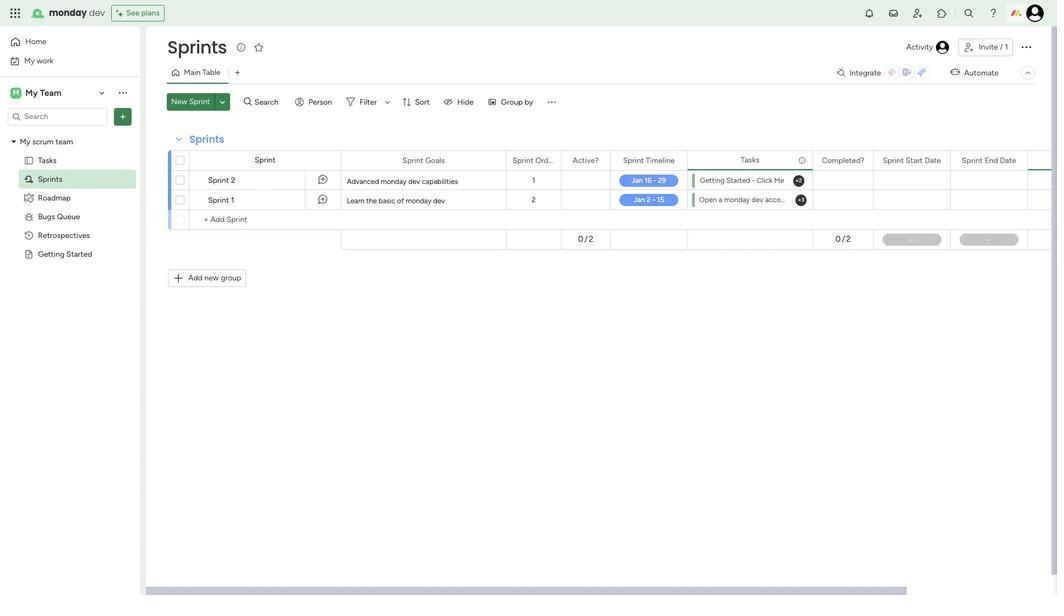 Task type: locate. For each thing, give the bounding box(es) containing it.
1 horizontal spatial started
[[727, 176, 751, 185]]

see
[[126, 8, 140, 18]]

sprint inside sprint timeline field
[[623, 156, 644, 165]]

sprint start date
[[884, 156, 942, 165]]

2 vertical spatial my
[[20, 137, 30, 146]]

angle down image
[[220, 98, 225, 106]]

sprints up roadmap
[[38, 174, 63, 184]]

add view image
[[235, 69, 240, 77]]

date inside field
[[925, 156, 942, 165]]

bugs
[[38, 212, 55, 221]]

timeline
[[646, 156, 675, 165]]

my right caret down image
[[20, 137, 30, 146]]

my inside list box
[[20, 137, 30, 146]]

monday right of on the left of the page
[[406, 197, 432, 205]]

tasks
[[741, 155, 760, 164], [38, 156, 57, 165]]

0 horizontal spatial 1
[[231, 196, 234, 205]]

dev
[[89, 7, 105, 19], [409, 177, 420, 186], [752, 196, 764, 204], [434, 197, 445, 205]]

my for my work
[[24, 56, 35, 65]]

0 vertical spatial options image
[[1020, 40, 1034, 53]]

new
[[171, 97, 187, 106]]

sprint for sprint order
[[513, 156, 534, 165]]

caret down image
[[12, 138, 16, 145]]

sprint for sprint timeline
[[623, 156, 644, 165]]

see plans
[[126, 8, 160, 18]]

my right workspace icon
[[25, 87, 38, 98]]

1 horizontal spatial options image
[[1020, 40, 1034, 53]]

sprint inside "sprint order" field
[[513, 156, 534, 165]]

retrospectives
[[38, 231, 90, 240]]

hide button
[[440, 93, 480, 111]]

1 vertical spatial options image
[[117, 111, 128, 122]]

1 horizontal spatial 0 / 2
[[836, 234, 851, 244]]

1 date from the left
[[925, 156, 942, 165]]

date right end
[[1001, 156, 1017, 165]]

started down "retrospectives"
[[66, 249, 92, 259]]

0 vertical spatial sprints field
[[165, 35, 230, 60]]

1 vertical spatial my
[[25, 87, 38, 98]]

1 horizontal spatial 1
[[533, 176, 536, 185]]

workspace selection element
[[10, 86, 63, 99]]

my left work
[[24, 56, 35, 65]]

monday up learn the basic of monday dev
[[381, 177, 407, 186]]

options image up collapse board header image
[[1020, 40, 1034, 53]]

Search field
[[252, 94, 285, 110]]

activity
[[907, 42, 934, 52]]

1 vertical spatial sprints
[[190, 132, 224, 146]]

0 / 2
[[579, 234, 594, 244], [836, 234, 851, 244]]

1 down the sprint 2
[[231, 196, 234, 205]]

0 horizontal spatial date
[[925, 156, 942, 165]]

sprint inside sprint goals field
[[403, 156, 424, 165]]

dapulse integrations image
[[837, 69, 846, 77]]

sprint
[[189, 97, 210, 106], [255, 155, 276, 165], [403, 156, 424, 165], [513, 156, 534, 165], [623, 156, 644, 165], [884, 156, 904, 165], [963, 156, 983, 165], [208, 176, 229, 185], [208, 196, 229, 205]]

1 horizontal spatial 0
[[836, 234, 841, 244]]

getting right public board icon
[[38, 249, 65, 259]]

monday right a
[[725, 196, 750, 204]]

list box containing my scrum team
[[0, 130, 140, 412]]

sprints for the bottommost sprints field
[[190, 132, 224, 146]]

activity button
[[903, 39, 955, 56]]

started left -
[[727, 176, 751, 185]]

tasks right public board image
[[38, 156, 57, 165]]

0 horizontal spatial 0
[[579, 234, 584, 244]]

Search in workspace field
[[23, 110, 92, 123]]

group
[[221, 273, 241, 283]]

invite / 1
[[980, 42, 1009, 52]]

1
[[1006, 42, 1009, 52], [533, 176, 536, 185], [231, 196, 234, 205]]

1 0 / 2 from the left
[[579, 234, 594, 244]]

my inside button
[[24, 56, 35, 65]]

getting up open
[[700, 176, 725, 185]]

my for my team
[[25, 87, 38, 98]]

0 vertical spatial my
[[24, 56, 35, 65]]

date right the start
[[925, 156, 942, 165]]

start
[[906, 156, 923, 165]]

1 horizontal spatial tasks
[[741, 155, 760, 164]]

add
[[188, 273, 203, 283]]

0 vertical spatial started
[[727, 176, 751, 185]]

workspace options image
[[117, 87, 128, 98]]

sprint inside sprint end date field
[[963, 156, 983, 165]]

0 horizontal spatial tasks
[[38, 156, 57, 165]]

sprint inside sprint start date field
[[884, 156, 904, 165]]

0
[[579, 234, 584, 244], [836, 234, 841, 244]]

0 horizontal spatial getting
[[38, 249, 65, 259]]

list box
[[0, 130, 140, 412]]

0 vertical spatial sprints
[[167, 35, 227, 60]]

sprints down angle down icon
[[190, 132, 224, 146]]

getting started - click me
[[700, 176, 785, 185]]

date inside field
[[1001, 156, 1017, 165]]

my team
[[25, 87, 61, 98]]

open a monday dev account
[[700, 196, 792, 204]]

new sprint button
[[167, 93, 215, 111]]

Active? field
[[570, 155, 602, 167]]

m
[[13, 88, 19, 97]]

v2 search image
[[244, 96, 252, 108]]

/
[[1001, 42, 1004, 52], [585, 234, 588, 244], [842, 234, 846, 244]]

queue
[[57, 212, 80, 221]]

tasks up -
[[741, 155, 760, 164]]

options image
[[1020, 40, 1034, 53], [117, 111, 128, 122]]

2 vertical spatial sprints
[[38, 174, 63, 184]]

Sprints field
[[165, 35, 230, 60], [187, 132, 227, 147]]

1 vertical spatial getting
[[38, 249, 65, 259]]

new sprint
[[171, 97, 210, 106]]

2 horizontal spatial 1
[[1006, 42, 1009, 52]]

2 date from the left
[[1001, 156, 1017, 165]]

sprints field up main table button
[[165, 35, 230, 60]]

0 horizontal spatial options image
[[117, 111, 128, 122]]

0 vertical spatial getting
[[700, 176, 725, 185]]

sprints inside field
[[190, 132, 224, 146]]

options image down workspace options image
[[117, 111, 128, 122]]

filter
[[360, 97, 377, 107]]

sprint inside new sprint button
[[189, 97, 210, 106]]

invite
[[980, 42, 999, 52]]

my inside workspace selection element
[[25, 87, 38, 98]]

sprint for sprint
[[255, 155, 276, 165]]

autopilot image
[[951, 65, 961, 79]]

Sprint Order field
[[510, 155, 558, 167]]

1 down "sprint order" field at the top
[[533, 176, 536, 185]]

apps image
[[937, 8, 948, 19]]

monday up 'home' button
[[49, 7, 87, 19]]

maria williams image
[[1027, 4, 1045, 22]]

getting
[[700, 176, 725, 185], [38, 249, 65, 259]]

bugs queue
[[38, 212, 80, 221]]

1 vertical spatial started
[[66, 249, 92, 259]]

started
[[727, 176, 751, 185], [66, 249, 92, 259]]

monday
[[49, 7, 87, 19], [381, 177, 407, 186], [725, 196, 750, 204], [406, 197, 432, 205]]

add to favorites image
[[253, 42, 264, 53]]

sprints up main table button
[[167, 35, 227, 60]]

1 inside "button"
[[1006, 42, 1009, 52]]

date for sprint end date
[[1001, 156, 1017, 165]]

sprint order
[[513, 156, 556, 165]]

Sprint Goals field
[[400, 155, 448, 167]]

date
[[925, 156, 942, 165], [1001, 156, 1017, 165]]

0 horizontal spatial started
[[66, 249, 92, 259]]

2 horizontal spatial /
[[1001, 42, 1004, 52]]

To field
[[1050, 154, 1058, 166]]

sprints
[[167, 35, 227, 60], [190, 132, 224, 146], [38, 174, 63, 184]]

1 right invite
[[1006, 42, 1009, 52]]

getting inside list box
[[38, 249, 65, 259]]

option
[[0, 132, 140, 134]]

tasks inside field
[[741, 155, 760, 164]]

completed?
[[822, 156, 865, 165]]

my work button
[[7, 52, 118, 70]]

1 horizontal spatial getting
[[700, 176, 725, 185]]

2
[[231, 176, 235, 185], [532, 196, 536, 204], [589, 234, 594, 244], [847, 234, 851, 244]]

sort
[[415, 97, 430, 107]]

1 horizontal spatial date
[[1001, 156, 1017, 165]]

team
[[55, 137, 73, 146]]

public board image
[[24, 155, 34, 166]]

goals
[[426, 156, 445, 165]]

me
[[775, 176, 785, 185]]

0 vertical spatial 1
[[1006, 42, 1009, 52]]

sprint for sprint start date
[[884, 156, 904, 165]]

work
[[37, 56, 54, 65]]

home
[[25, 37, 46, 46]]

by
[[525, 97, 534, 107]]

sprints field down angle down icon
[[187, 132, 227, 147]]

main
[[184, 68, 201, 77]]

0 horizontal spatial 0 / 2
[[579, 234, 594, 244]]

my
[[24, 56, 35, 65], [25, 87, 38, 98], [20, 137, 30, 146]]



Task type: describe. For each thing, give the bounding box(es) containing it.
end
[[985, 156, 999, 165]]

getting started
[[38, 249, 92, 259]]

sprint for sprint 2
[[208, 176, 229, 185]]

1 horizontal spatial /
[[842, 234, 846, 244]]

Tasks field
[[739, 154, 763, 166]]

started for getting started - click me
[[727, 176, 751, 185]]

Sprint Timeline field
[[621, 155, 678, 167]]

scrum
[[32, 137, 54, 146]]

public board image
[[24, 249, 34, 259]]

2 0 / 2 from the left
[[836, 234, 851, 244]]

workspace image
[[10, 87, 21, 99]]

help image
[[988, 8, 999, 19]]

roadmap
[[38, 193, 71, 202]]

sprint timeline
[[623, 156, 675, 165]]

a
[[719, 196, 723, 204]]

capabilities
[[422, 177, 458, 186]]

sprint 2
[[208, 176, 235, 185]]

learn the basic of monday dev
[[347, 197, 445, 205]]

2 vertical spatial 1
[[231, 196, 234, 205]]

Completed? field
[[820, 155, 868, 167]]

Sprint Start Date field
[[881, 155, 944, 167]]

/ inside "button"
[[1001, 42, 1004, 52]]

main table button
[[167, 64, 229, 82]]

sprint goals
[[403, 156, 445, 165]]

arrow down image
[[381, 95, 394, 109]]

1 vertical spatial sprints field
[[187, 132, 227, 147]]

show board description image
[[235, 42, 248, 53]]

invite members image
[[913, 8, 924, 19]]

sprints for the topmost sprints field
[[167, 35, 227, 60]]

sprint for sprint goals
[[403, 156, 424, 165]]

my scrum team
[[20, 137, 73, 146]]

sort button
[[398, 93, 437, 111]]

person
[[309, 97, 332, 107]]

account
[[766, 196, 792, 204]]

0 horizontal spatial /
[[585, 234, 588, 244]]

getting for getting started
[[38, 249, 65, 259]]

group by button
[[484, 93, 540, 111]]

order
[[536, 156, 556, 165]]

person button
[[291, 93, 339, 111]]

group by
[[501, 97, 534, 107]]

dev down sprint goals field at the left of the page
[[409, 177, 420, 186]]

invite / 1 button
[[959, 39, 1014, 56]]

2 0 from the left
[[836, 234, 841, 244]]

team
[[40, 87, 61, 98]]

collapse board header image
[[1024, 68, 1033, 77]]

home button
[[7, 33, 118, 51]]

click
[[757, 176, 773, 185]]

plans
[[141, 8, 160, 18]]

1 0 from the left
[[579, 234, 584, 244]]

-
[[753, 176, 756, 185]]

automate
[[965, 68, 999, 77]]

advanced monday dev capabilities
[[347, 177, 458, 186]]

column information image
[[798, 156, 807, 164]]

1 vertical spatial 1
[[533, 176, 536, 185]]

menu image
[[547, 96, 558, 107]]

my for my scrum team
[[20, 137, 30, 146]]

sprint 1
[[208, 196, 234, 205]]

dev down -
[[752, 196, 764, 204]]

to
[[1053, 155, 1058, 164]]

notifications image
[[864, 8, 875, 19]]

getting for getting started - click me
[[700, 176, 725, 185]]

select product image
[[10, 8, 21, 19]]

dev down capabilities
[[434, 197, 445, 205]]

Sprint End Date field
[[960, 155, 1020, 167]]

open
[[700, 196, 717, 204]]

basic
[[379, 197, 396, 205]]

learn
[[347, 197, 365, 205]]

sprint end date
[[963, 156, 1017, 165]]

of
[[397, 197, 404, 205]]

add new group
[[188, 273, 241, 283]]

tasks inside list box
[[38, 156, 57, 165]]

date for sprint start date
[[925, 156, 942, 165]]

sprint for sprint 1
[[208, 196, 229, 205]]

main table
[[184, 68, 221, 77]]

dev left 'see'
[[89, 7, 105, 19]]

integrate
[[850, 68, 882, 77]]

the
[[367, 197, 377, 205]]

sprint for sprint end date
[[963, 156, 983, 165]]

my work
[[24, 56, 54, 65]]

started for getting started
[[66, 249, 92, 259]]

group
[[501, 97, 523, 107]]

search everything image
[[964, 8, 975, 19]]

sprints inside list box
[[38, 174, 63, 184]]

hide
[[458, 97, 474, 107]]

table
[[202, 68, 221, 77]]

active?
[[573, 156, 599, 165]]

new
[[205, 273, 219, 283]]

see plans button
[[112, 5, 165, 21]]

+ Add Sprint text field
[[195, 213, 336, 226]]

inbox image
[[889, 8, 900, 19]]

monday dev
[[49, 7, 105, 19]]

advanced
[[347, 177, 379, 186]]

add new group button
[[168, 269, 246, 287]]

filter button
[[342, 93, 394, 111]]



Task type: vqa. For each thing, say whether or not it's contained in the screenshot.
name...
no



